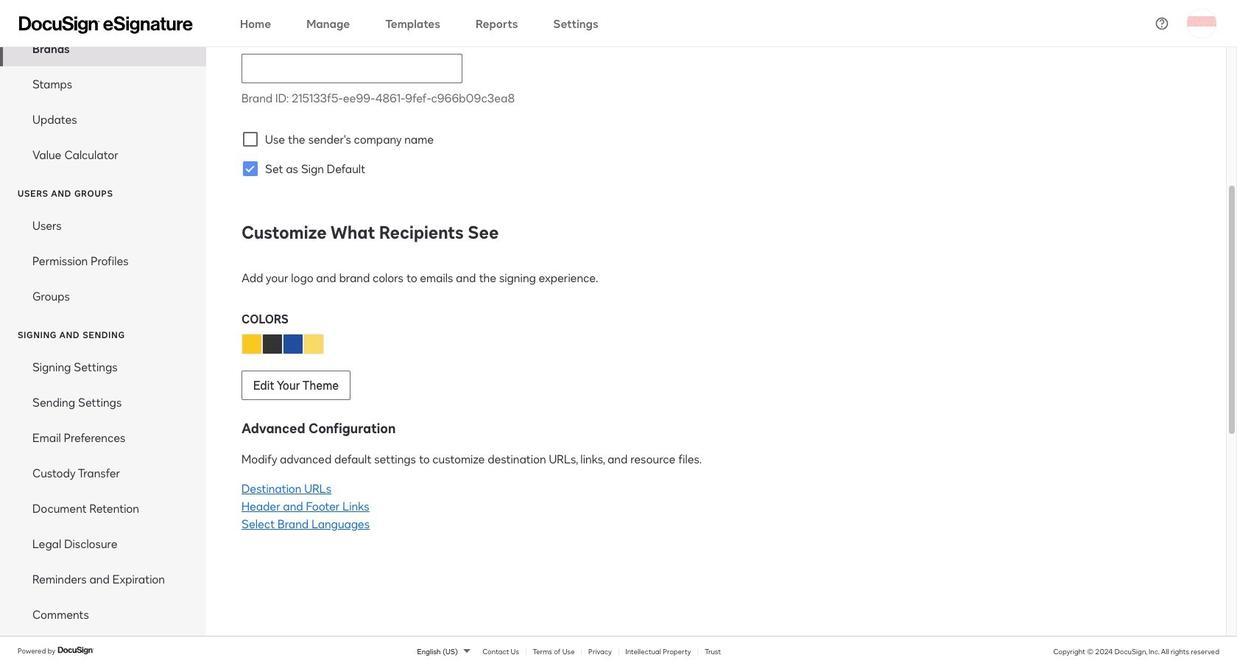 Task type: describe. For each thing, give the bounding box(es) containing it.
account element
[[0, 0, 206, 172]]

your uploaded profile image image
[[1188, 8, 1217, 38]]

users and groups element
[[0, 208, 206, 314]]

docusign image
[[58, 645, 94, 657]]



Task type: vqa. For each thing, say whether or not it's contained in the screenshot.
the DocuSign Admin 'IMAGE'
yes



Task type: locate. For each thing, give the bounding box(es) containing it.
None text field
[[242, 55, 462, 83]]

docusign admin image
[[19, 16, 193, 34]]

signing and sending element
[[0, 349, 206, 666]]



